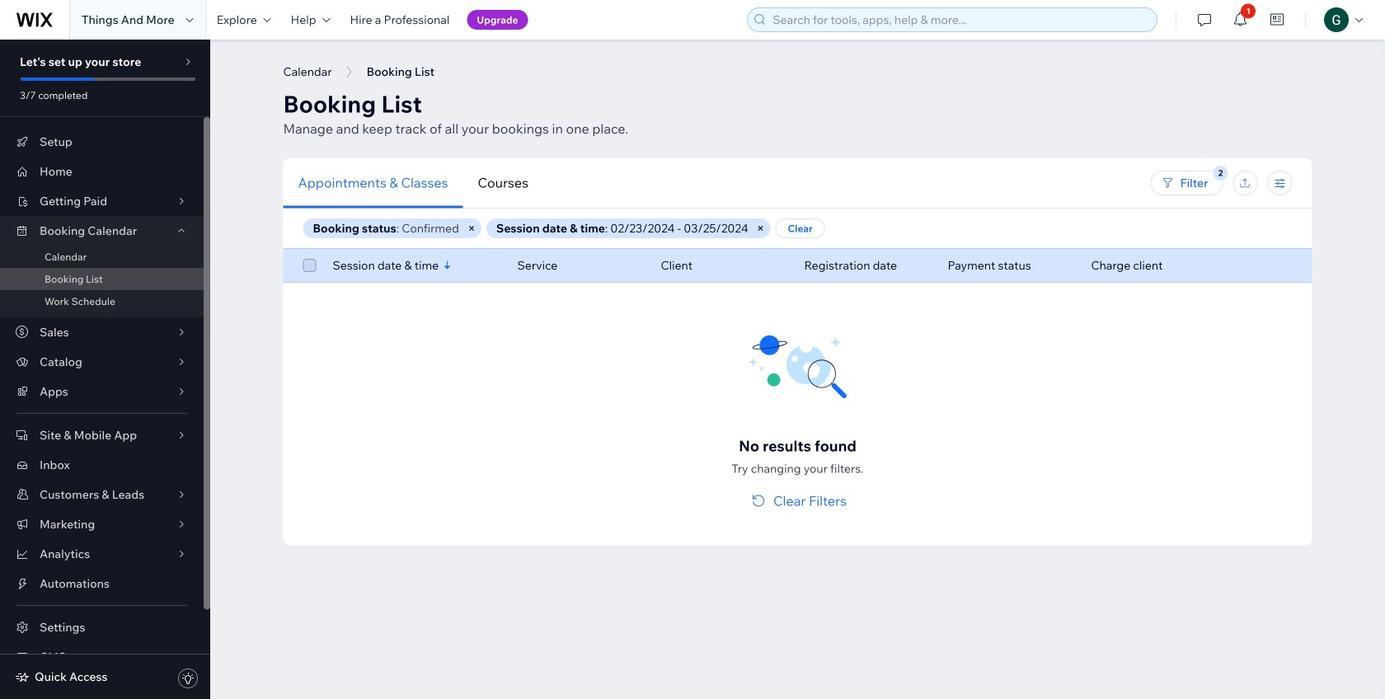 Task type: locate. For each thing, give the bounding box(es) containing it.
Search for tools, apps, help & more... field
[[768, 8, 1152, 31]]

None checkbox
[[303, 256, 316, 275]]

tab list
[[283, 158, 837, 208]]

sidebar element
[[0, 40, 210, 699]]



